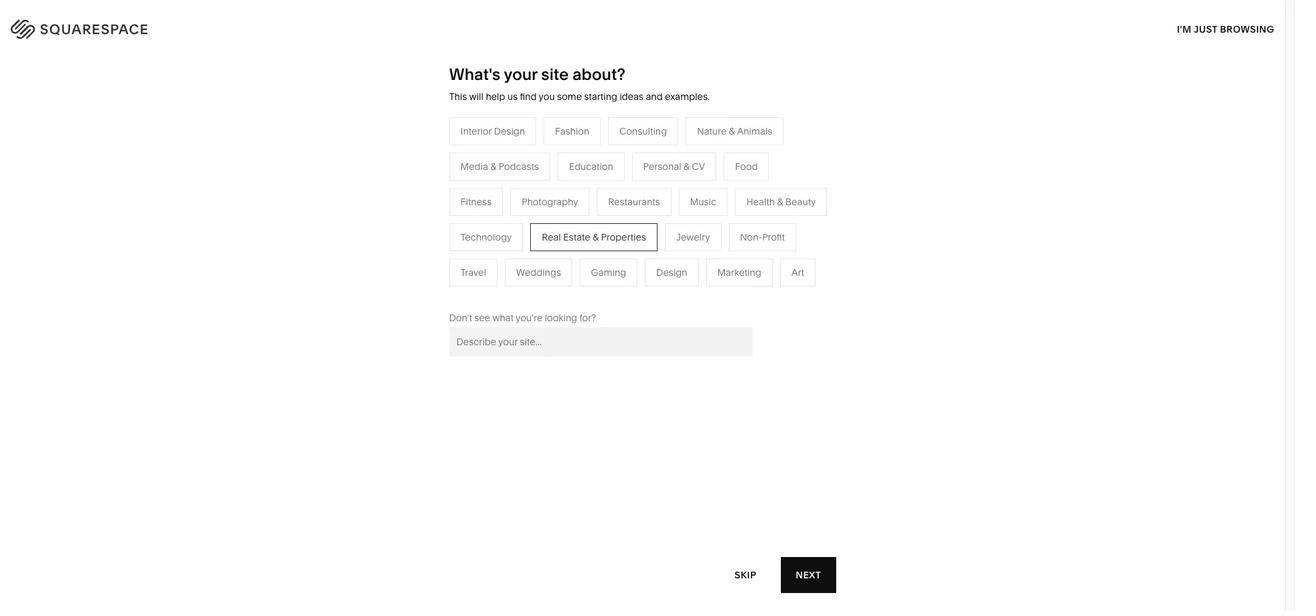 Task type: describe. For each thing, give the bounding box(es) containing it.
education
[[569, 161, 613, 173]]

1 vertical spatial non-
[[407, 245, 429, 257]]

some
[[557, 91, 582, 103]]

Music radio
[[679, 188, 728, 216]]

Jewelry radio
[[665, 223, 722, 251]]

profit
[[762, 231, 785, 243]]

nature & animals link
[[627, 205, 715, 217]]

site
[[541, 65, 569, 84]]

Food radio
[[724, 153, 769, 181]]

fashion
[[555, 125, 590, 137]]

0 horizontal spatial properties
[[545, 285, 590, 297]]

consulting
[[620, 125, 667, 137]]

nature inside option
[[697, 125, 727, 137]]

next button
[[781, 558, 836, 594]]

see
[[475, 312, 491, 324]]

personal & cv
[[644, 161, 705, 173]]

events link
[[486, 245, 528, 257]]

music
[[690, 196, 717, 208]]

real inside option
[[542, 231, 561, 243]]

Photography radio
[[511, 188, 590, 216]]

interior
[[461, 125, 492, 137]]

Fashion radio
[[544, 117, 601, 145]]

events
[[486, 245, 515, 257]]

restaurants link
[[486, 205, 551, 217]]

technology
[[461, 231, 512, 243]]

i'm just browsing link
[[1177, 11, 1275, 47]]

next
[[796, 569, 822, 581]]

Nature & Animals radio
[[686, 117, 784, 145]]

non-profit
[[740, 231, 785, 243]]

gaming
[[591, 267, 626, 279]]

home & decor
[[627, 185, 691, 197]]

Technology radio
[[449, 223, 523, 251]]

i'm
[[1177, 23, 1192, 35]]

Health & Beauty radio
[[735, 188, 828, 216]]

0 vertical spatial travel
[[486, 185, 512, 197]]

real estate & properties link
[[486, 285, 604, 297]]

health & beauty
[[747, 196, 816, 208]]

Marketing radio
[[706, 259, 773, 287]]

Weddings radio
[[505, 259, 573, 287]]

skip
[[735, 569, 757, 581]]

& right "community"
[[398, 245, 405, 257]]

and
[[646, 91, 663, 103]]

about?
[[573, 65, 626, 84]]

just
[[1194, 23, 1218, 35]]

real estate & properties inside option
[[542, 231, 646, 243]]

squarespace logo image
[[27, 16, 175, 37]]

& down restaurants link
[[516, 225, 522, 237]]

health
[[747, 196, 775, 208]]

what
[[493, 312, 514, 324]]

marketing
[[718, 267, 762, 279]]

browsing
[[1221, 23, 1275, 35]]

& right the home
[[656, 185, 662, 197]]

nature & animals inside option
[[697, 125, 773, 137]]

you're
[[516, 312, 543, 324]]

for?
[[580, 312, 596, 324]]

restaurants inside radio
[[608, 196, 660, 208]]

home
[[627, 185, 653, 197]]

properties inside option
[[601, 231, 646, 243]]

starting
[[584, 91, 618, 103]]

looking
[[545, 312, 577, 324]]

& inside radio
[[777, 196, 784, 208]]

Real Estate & Properties radio
[[531, 223, 658, 251]]

& up "food" option
[[729, 125, 735, 137]]

& inside "radio"
[[490, 161, 497, 173]]

1 vertical spatial podcasts
[[524, 225, 564, 237]]

will
[[469, 91, 484, 103]]



Task type: locate. For each thing, give the bounding box(es) containing it.
podcasts inside "radio"
[[499, 161, 539, 173]]

1 horizontal spatial design
[[657, 267, 688, 279]]

fitness link
[[627, 225, 671, 237]]

0 vertical spatial animals
[[737, 125, 773, 137]]

animals
[[737, 125, 773, 137], [667, 205, 702, 217]]

& right health
[[777, 196, 784, 208]]

fitness up the technology radio
[[461, 196, 492, 208]]

media & podcasts
[[461, 161, 539, 173], [486, 225, 564, 237]]

1 vertical spatial real
[[486, 285, 505, 297]]

Art radio
[[780, 259, 816, 287]]

1 horizontal spatial nature
[[697, 125, 727, 137]]

1 horizontal spatial properties
[[601, 231, 646, 243]]

fitness inside option
[[461, 196, 492, 208]]

Fitness radio
[[449, 188, 503, 216]]

1 vertical spatial design
[[657, 267, 688, 279]]

this
[[449, 91, 467, 103]]

0 vertical spatial real
[[542, 231, 561, 243]]

1 horizontal spatial fitness
[[627, 225, 658, 237]]

Interior Design radio
[[449, 117, 537, 145]]

0 horizontal spatial restaurants
[[486, 205, 538, 217]]

& left 'cv'
[[684, 161, 690, 173]]

& down home & decor
[[658, 205, 665, 217]]

media & podcasts up travel link
[[461, 161, 539, 173]]

Media & Podcasts radio
[[449, 153, 551, 181]]

non- right "community"
[[407, 245, 429, 257]]

design down jewelry
[[657, 267, 688, 279]]

media & podcasts down restaurants link
[[486, 225, 564, 237]]

non-
[[740, 231, 763, 243], [407, 245, 429, 257]]

1 vertical spatial fitness
[[627, 225, 658, 237]]

weddings
[[486, 265, 531, 277], [516, 267, 561, 279]]

1 vertical spatial properties
[[545, 285, 590, 297]]

Education radio
[[558, 153, 625, 181]]

animals up "food" option
[[737, 125, 773, 137]]

Don't see what you're looking for? field
[[449, 327, 753, 357]]

0 vertical spatial media
[[461, 161, 488, 173]]

design
[[494, 125, 525, 137], [657, 267, 688, 279]]

what's
[[449, 65, 501, 84]]

1 vertical spatial nature
[[627, 205, 656, 217]]

& up you're at bottom left
[[537, 285, 543, 297]]

real
[[542, 231, 561, 243], [486, 285, 505, 297]]

design right interior
[[494, 125, 525, 137]]

1 horizontal spatial restaurants
[[608, 196, 660, 208]]

ideas
[[620, 91, 644, 103]]

what's your site about? this will help us find you some starting ideas and examples.
[[449, 65, 710, 103]]

restaurants
[[608, 196, 660, 208], [486, 205, 538, 217]]

1 vertical spatial animals
[[667, 205, 702, 217]]

0 vertical spatial podcasts
[[499, 161, 539, 173]]

1 vertical spatial media & podcasts
[[486, 225, 564, 237]]

real estate & properties up you're at bottom left
[[486, 285, 590, 297]]

home & decor link
[[627, 185, 704, 197]]

1 vertical spatial nature & animals
[[627, 205, 702, 217]]

Restaurants radio
[[597, 188, 672, 216]]

find
[[520, 91, 537, 103]]

decor
[[664, 185, 691, 197]]

0 vertical spatial real estate & properties
[[542, 231, 646, 243]]

0 horizontal spatial fitness
[[461, 196, 492, 208]]

nature & animals down home & decor link at the top
[[627, 205, 702, 217]]

1 vertical spatial estate
[[507, 285, 534, 297]]

media down interior
[[461, 161, 488, 173]]

beauty
[[786, 196, 816, 208]]

0 horizontal spatial nature
[[627, 205, 656, 217]]

real estate & properties
[[542, 231, 646, 243], [486, 285, 590, 297]]

0 vertical spatial fitness
[[461, 196, 492, 208]]

0 vertical spatial non-
[[740, 231, 763, 243]]

Non-Profit radio
[[729, 223, 796, 251]]

& up gaming option
[[593, 231, 599, 243]]

weddings inside option
[[516, 267, 561, 279]]

us
[[508, 91, 518, 103]]

1 horizontal spatial real
[[542, 231, 561, 243]]

don't
[[449, 312, 472, 324]]

Personal & CV radio
[[632, 153, 717, 181]]

0 horizontal spatial design
[[494, 125, 525, 137]]

1 horizontal spatial animals
[[737, 125, 773, 137]]

real up the what
[[486, 285, 505, 297]]

media & podcasts link
[[486, 225, 578, 237]]

0 vertical spatial design
[[494, 125, 525, 137]]

0 vertical spatial properties
[[601, 231, 646, 243]]

podcasts up travel link
[[499, 161, 539, 173]]

podcasts down photography
[[524, 225, 564, 237]]

1 horizontal spatial non-
[[740, 231, 763, 243]]

&
[[729, 125, 735, 137], [490, 161, 497, 173], [684, 161, 690, 173], [656, 185, 662, 197], [777, 196, 784, 208], [658, 205, 665, 217], [516, 225, 522, 237], [593, 231, 599, 243], [398, 245, 405, 257], [537, 285, 543, 297]]

0 horizontal spatial animals
[[667, 205, 702, 217]]

1 vertical spatial real estate & properties
[[486, 285, 590, 297]]

real estate & properties up gaming option
[[542, 231, 646, 243]]

estate down photography radio
[[563, 231, 591, 243]]

lusaka image
[[462, 456, 824, 612]]

0 horizontal spatial real
[[486, 285, 505, 297]]

0 vertical spatial nature
[[697, 125, 727, 137]]

media
[[461, 161, 488, 173], [486, 225, 513, 237]]

properties up looking
[[545, 285, 590, 297]]

art
[[792, 267, 805, 279]]

weddings down events link
[[486, 265, 531, 277]]

0 horizontal spatial non-
[[407, 245, 429, 257]]

animals down decor
[[667, 205, 702, 217]]

jewelry
[[676, 231, 710, 243]]

0 horizontal spatial estate
[[507, 285, 534, 297]]

community & non-profits
[[345, 245, 456, 257]]

non- inside option
[[740, 231, 763, 243]]

& up travel link
[[490, 161, 497, 173]]

profits
[[429, 245, 456, 257]]

Consulting radio
[[608, 117, 679, 145]]

estate down weddings link
[[507, 285, 534, 297]]

estate inside option
[[563, 231, 591, 243]]

properties
[[601, 231, 646, 243], [545, 285, 590, 297]]

properties down restaurants radio
[[601, 231, 646, 243]]

you
[[539, 91, 555, 103]]

fitness down restaurants radio
[[627, 225, 658, 237]]

restaurants down travel link
[[486, 205, 538, 217]]

examples.
[[665, 91, 710, 103]]

photography
[[522, 196, 578, 208]]

lusaka element
[[462, 456, 824, 612]]

animals inside option
[[737, 125, 773, 137]]

Design radio
[[645, 259, 699, 287]]

nature & animals up "food" option
[[697, 125, 773, 137]]

your
[[504, 65, 538, 84]]

Gaming radio
[[580, 259, 638, 287]]

nature down the home
[[627, 205, 656, 217]]

nature & animals
[[697, 125, 773, 137], [627, 205, 702, 217]]

nature
[[697, 125, 727, 137], [627, 205, 656, 217]]

0 vertical spatial estate
[[563, 231, 591, 243]]

food
[[735, 161, 758, 173]]

travel link
[[486, 185, 525, 197]]

travel down events
[[461, 267, 486, 279]]

media up events
[[486, 225, 513, 237]]

weddings link
[[486, 265, 544, 277]]

nature up 'cv'
[[697, 125, 727, 137]]

real down photography
[[542, 231, 561, 243]]

0 vertical spatial nature & animals
[[697, 125, 773, 137]]

media & podcasts inside "radio"
[[461, 161, 539, 173]]

cv
[[692, 161, 705, 173]]

Travel radio
[[449, 259, 498, 287]]

travel down media & podcasts "radio"
[[486, 185, 512, 197]]

personal
[[644, 161, 682, 173]]

podcasts
[[499, 161, 539, 173], [524, 225, 564, 237]]

help
[[486, 91, 505, 103]]

fitness
[[461, 196, 492, 208], [627, 225, 658, 237]]

community
[[345, 245, 396, 257]]

restaurants up fitness link
[[608, 196, 660, 208]]

travel inside option
[[461, 267, 486, 279]]

weddings up real estate & properties 'link'
[[516, 267, 561, 279]]

1 horizontal spatial estate
[[563, 231, 591, 243]]

travel
[[486, 185, 512, 197], [461, 267, 486, 279]]

community & non-profits link
[[345, 245, 470, 257]]

squarespace logo link
[[27, 16, 275, 37]]

estate
[[563, 231, 591, 243], [507, 285, 534, 297]]

0 vertical spatial media & podcasts
[[461, 161, 539, 173]]

don't see what you're looking for?
[[449, 312, 596, 324]]

1 vertical spatial media
[[486, 225, 513, 237]]

interior design
[[461, 125, 525, 137]]

1 vertical spatial travel
[[461, 267, 486, 279]]

media inside "radio"
[[461, 161, 488, 173]]

skip button
[[720, 557, 771, 594]]

i'm just browsing
[[1177, 23, 1275, 35]]

non- down health
[[740, 231, 763, 243]]



Task type: vqa. For each thing, say whether or not it's contained in the screenshot.
Estate inside the radio
yes



